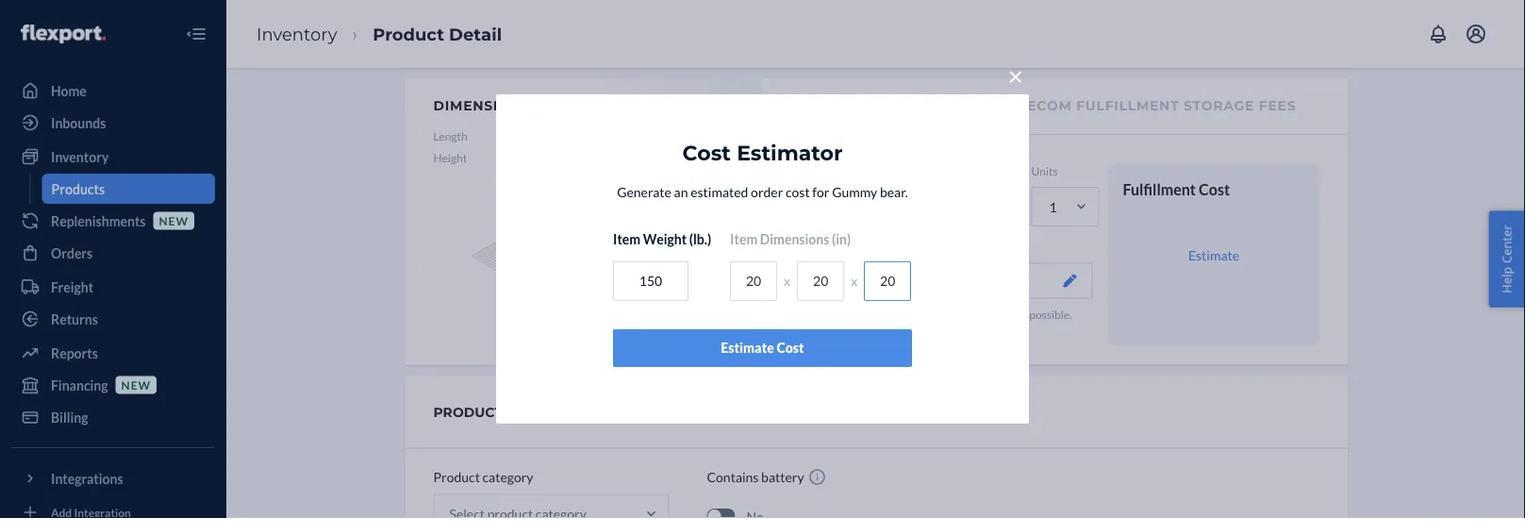 Task type: describe. For each thing, give the bounding box(es) containing it.
new for replenishments
[[159, 214, 189, 227]]

likely
[[918, 323, 945, 337]]

pen image
[[1064, 274, 1077, 287]]

packaging
[[811, 240, 861, 254]]

likely
[[811, 307, 840, 321]]

mailer
[[987, 307, 1019, 321]]

contains
[[707, 469, 759, 485]]

returns
[[51, 311, 98, 327]]

0 vertical spatial cost
[[683, 140, 731, 166]]

estimate link
[[1189, 247, 1240, 263]]

height
[[434, 151, 467, 165]]

flexport logo image
[[21, 25, 106, 43]]

bubble
[[951, 307, 985, 321]]

orders
[[51, 245, 93, 261]]

to
[[842, 307, 853, 321]]

product detail
[[373, 23, 502, 44]]

freight
[[51, 279, 93, 295]]

fulfillment for storage
[[1077, 98, 1180, 114]]

0 horizontal spatial inventory
[[51, 149, 109, 165]]

estimated
[[691, 185, 749, 201]]

close navigation image
[[185, 23, 208, 45]]

reports link
[[11, 338, 215, 368]]

polybag
[[897, 307, 936, 321]]

pencil alt image
[[538, 100, 546, 108]]

home link
[[11, 75, 215, 106]]

center
[[1499, 225, 1516, 263]]

contains battery
[[707, 469, 805, 485]]

an
[[674, 185, 688, 201]]

fulfillment for fees
[[860, 98, 963, 114]]

0 vertical spatial in
[[878, 307, 887, 321]]

0 horizontal spatial a
[[889, 307, 895, 321]]

product for product category
[[434, 469, 480, 485]]

cost
[[786, 185, 810, 201]]

1 x from the left
[[784, 273, 791, 289]]

length
[[434, 129, 468, 143]]

billing link
[[11, 402, 215, 432]]

order
[[751, 185, 784, 201]]

ecom for ecom fulfillment fees
[[811, 98, 856, 114]]

product category
[[434, 404, 583, 420]]

category
[[483, 469, 534, 485]]

detail
[[449, 23, 502, 44]]

service level
[[811, 164, 876, 178]]

estimator
[[737, 140, 843, 166]]

inbounds
[[51, 115, 106, 131]]

× button
[[1003, 57, 1030, 92]]

1 horizontal spatial ship
[[947, 323, 967, 337]]

L text field
[[731, 262, 778, 301]]

fees inside the ecom fulfillment fees tab
[[968, 98, 1005, 114]]

item weight (lb.)
[[613, 232, 712, 248]]

(lb.)
[[690, 232, 712, 248]]

recommended
[[879, 273, 965, 289]]

×
[[1009, 60, 1024, 92]]

replenishments
[[51, 213, 146, 229]]

service
[[811, 164, 848, 178]]

help center button
[[1490, 211, 1526, 307]]

category
[[507, 404, 583, 420]]

cost for fulfillment cost
[[1200, 180, 1231, 198]]

0 vertical spatial dimensions
[[434, 97, 531, 113]]

fulfillment cost
[[1124, 180, 1231, 198]]

item dimensions (in)
[[731, 232, 851, 248]]

product for product detail
[[373, 23, 444, 44]]

estimate cost
[[721, 340, 805, 356]]

(in)
[[832, 232, 851, 248]]

1 vertical spatial inventory link
[[11, 142, 215, 172]]

or
[[938, 307, 949, 321]]

inventory link inside breadcrumbs navigation
[[257, 23, 337, 44]]

breadcrumbs navigation
[[242, 7, 517, 61]]



Task type: vqa. For each thing, say whether or not it's contained in the screenshot.
Height
yes



Task type: locate. For each thing, give the bounding box(es) containing it.
fulfillment up the level
[[860, 98, 963, 114]]

new down products link
[[159, 214, 189, 227]]

ecom down × "button"
[[1028, 98, 1073, 114]]

0 vertical spatial estimate
[[1189, 247, 1240, 263]]

cost
[[683, 140, 731, 166], [1200, 180, 1231, 198], [777, 340, 805, 356]]

0 vertical spatial a
[[889, 307, 895, 321]]

2 ecom from the left
[[1028, 98, 1073, 114]]

0 horizontal spatial dimensions
[[434, 97, 531, 113]]

1 item from the left
[[613, 232, 641, 248]]

1 horizontal spatial new
[[159, 214, 189, 227]]

if
[[1021, 307, 1028, 321]]

cost estimator
[[683, 140, 843, 166]]

help
[[1499, 267, 1516, 293]]

product inside breadcrumbs navigation
[[373, 23, 444, 44]]

inventory link
[[257, 23, 337, 44], [11, 142, 215, 172]]

1 horizontal spatial a
[[981, 323, 986, 337]]

ecom fulfillment storage fees
[[1028, 98, 1297, 114]]

0 horizontal spatial fees
[[968, 98, 1005, 114]]

box.
[[989, 323, 1009, 337]]

product left detail
[[373, 23, 444, 44]]

1 horizontal spatial fees
[[1260, 98, 1297, 114]]

0 horizontal spatial in
[[878, 307, 887, 321]]

fees right storage
[[1260, 98, 1297, 114]]

x up to at the bottom right of the page
[[851, 273, 858, 289]]

ecom up estimator
[[811, 98, 856, 114]]

inbounds link
[[11, 108, 215, 138]]

estimate down fulfillment cost
[[1189, 247, 1240, 263]]

1 horizontal spatial dimensions
[[761, 232, 830, 248]]

ecom for ecom fulfillment storage fees
[[1028, 98, 1073, 114]]

0 vertical spatial new
[[159, 214, 189, 227]]

dimensions left (in)
[[761, 232, 830, 248]]

H text field
[[865, 262, 912, 301]]

cost inside button
[[777, 340, 805, 356]]

orders link
[[11, 238, 215, 268]]

0 horizontal spatial ecom
[[811, 98, 856, 114]]

financing
[[51, 377, 108, 393]]

a up the products
[[889, 307, 895, 321]]

x left w text box
[[784, 273, 791, 289]]

0 horizontal spatial ship
[[855, 307, 875, 321]]

estimate inside button
[[721, 340, 775, 356]]

fees down × "button"
[[968, 98, 1005, 114]]

flexport recommended
[[827, 273, 965, 289]]

product category
[[434, 469, 534, 485]]

1 horizontal spatial in
[[969, 323, 978, 337]]

2 fees from the left
[[1260, 98, 1297, 114]]

fulfillment
[[860, 98, 963, 114], [1077, 98, 1180, 114], [1124, 180, 1197, 198]]

home
[[51, 83, 87, 99]]

battery
[[762, 469, 805, 485]]

estimate down "l" text box
[[721, 340, 775, 356]]

1 vertical spatial in
[[969, 323, 978, 337]]

item
[[613, 232, 641, 248], [731, 232, 758, 248]]

dimensions
[[434, 97, 531, 113], [761, 232, 830, 248]]

item up "l" text box
[[731, 232, 758, 248]]

ecom fulfillment storage fees tab
[[1028, 78, 1297, 130]]

× document
[[496, 57, 1030, 424]]

product left category on the left bottom
[[434, 469, 480, 485]]

in
[[878, 307, 887, 321], [969, 323, 978, 337]]

fulfillment inside tab
[[860, 98, 963, 114]]

0 vertical spatial ship
[[855, 307, 875, 321]]

1 fees from the left
[[968, 98, 1005, 114]]

reports
[[51, 345, 98, 361]]

item for item weight (lb.)
[[613, 232, 641, 248]]

inventory
[[257, 23, 337, 44], [51, 149, 109, 165]]

products link
[[42, 174, 215, 204]]

billing
[[51, 409, 88, 425]]

fulfillment down ecom fulfillment storage fees on the right
[[1124, 180, 1197, 198]]

1 horizontal spatial inventory
[[257, 23, 337, 44]]

product
[[434, 404, 503, 420]]

products
[[51, 181, 105, 197]]

weight
[[643, 232, 687, 248]]

fees inside ecom fulfillment storage fees tab
[[1260, 98, 1297, 114]]

likely to ship in a polybag or bubble mailer if possible. heavier products will likely ship in a box.
[[811, 307, 1073, 337]]

tab list
[[766, 78, 1349, 135]]

2 x from the left
[[851, 273, 858, 289]]

x
[[784, 273, 791, 289], [851, 273, 858, 289]]

fees
[[968, 98, 1005, 114], [1260, 98, 1297, 114]]

0 vertical spatial inventory
[[257, 23, 337, 44]]

possible.
[[1030, 307, 1073, 321]]

1 horizontal spatial estimate
[[1189, 247, 1240, 263]]

product detail link
[[373, 23, 502, 44]]

returns link
[[11, 304, 215, 334]]

ship
[[855, 307, 875, 321], [947, 323, 967, 337]]

dimensions up 'length'
[[434, 97, 531, 113]]

generate
[[617, 185, 672, 201]]

Weight text field
[[613, 262, 689, 301]]

estimate
[[1189, 247, 1240, 263], [721, 340, 775, 356]]

0 horizontal spatial inventory link
[[11, 142, 215, 172]]

ecom fulfillment fees
[[811, 98, 1005, 114]]

1 vertical spatial new
[[121, 378, 151, 392]]

for
[[813, 185, 830, 201]]

a left box.
[[981, 323, 986, 337]]

item left weight
[[613, 232, 641, 248]]

tab list containing ecom fulfillment fees
[[766, 78, 1349, 135]]

1 horizontal spatial inventory link
[[257, 23, 337, 44]]

flexport
[[827, 273, 876, 289]]

1 vertical spatial a
[[981, 323, 986, 337]]

1 vertical spatial inventory
[[51, 149, 109, 165]]

ship right to at the bottom right of the page
[[855, 307, 875, 321]]

units
[[1032, 164, 1059, 178]]

new
[[159, 214, 189, 227], [121, 378, 151, 392]]

2 vertical spatial cost
[[777, 340, 805, 356]]

inventory inside breadcrumbs navigation
[[257, 23, 337, 44]]

0 horizontal spatial cost
[[683, 140, 731, 166]]

2 horizontal spatial cost
[[1200, 180, 1231, 198]]

ecom inside tab
[[811, 98, 856, 114]]

heavier
[[811, 323, 850, 337]]

cost for estimate cost
[[777, 340, 805, 356]]

1 vertical spatial estimate
[[721, 340, 775, 356]]

products
[[853, 323, 897, 337]]

estimate for estimate cost
[[721, 340, 775, 356]]

help center
[[1499, 225, 1516, 293]]

1 horizontal spatial x
[[851, 273, 858, 289]]

1 vertical spatial cost
[[1200, 180, 1231, 198]]

new down reports link
[[121, 378, 151, 392]]

dimensions inside × document
[[761, 232, 830, 248]]

1 horizontal spatial item
[[731, 232, 758, 248]]

level
[[850, 164, 876, 178]]

W text field
[[798, 262, 845, 301]]

bear.
[[880, 185, 909, 201]]

0 vertical spatial inventory link
[[257, 23, 337, 44]]

gummy
[[833, 185, 878, 201]]

ship down 'bubble'
[[947, 323, 967, 337]]

flexport recommended button
[[811, 263, 1093, 298]]

1 vertical spatial ship
[[947, 323, 967, 337]]

0 horizontal spatial item
[[613, 232, 641, 248]]

1 horizontal spatial cost
[[777, 340, 805, 356]]

1 horizontal spatial ecom
[[1028, 98, 1073, 114]]

product
[[373, 23, 444, 44], [434, 469, 480, 485]]

ecom
[[811, 98, 856, 114], [1028, 98, 1073, 114]]

1 vertical spatial dimensions
[[761, 232, 830, 248]]

0 horizontal spatial estimate
[[721, 340, 775, 356]]

a
[[889, 307, 895, 321], [981, 323, 986, 337]]

2 item from the left
[[731, 232, 758, 248]]

estimate cost button
[[613, 329, 913, 367]]

0 horizontal spatial x
[[784, 273, 791, 289]]

fulfillment left storage
[[1077, 98, 1180, 114]]

in up the products
[[878, 307, 887, 321]]

fulfillment inside tab
[[1077, 98, 1180, 114]]

ecom inside tab
[[1028, 98, 1073, 114]]

freight link
[[11, 272, 215, 302]]

0 vertical spatial product
[[373, 23, 444, 44]]

will
[[899, 323, 916, 337]]

item for item dimensions (in)
[[731, 232, 758, 248]]

generate an estimated order cost for gummy bear.
[[617, 185, 909, 201]]

1 ecom from the left
[[811, 98, 856, 114]]

1 vertical spatial product
[[434, 469, 480, 485]]

new for financing
[[121, 378, 151, 392]]

ecom fulfillment fees tab
[[811, 78, 1005, 134]]

storage
[[1184, 98, 1255, 114]]

in down 'bubble'
[[969, 323, 978, 337]]

estimate for estimate link
[[1189, 247, 1240, 263]]

0 horizontal spatial new
[[121, 378, 151, 392]]



